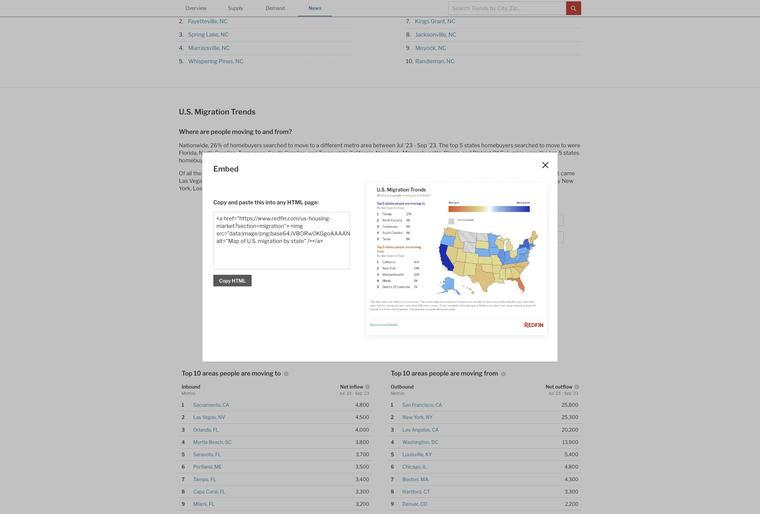 Task type: locate. For each thing, give the bounding box(es) containing it.
of left all
[[179, 170, 185, 177]]

0 vertical spatial destination
[[351, 170, 380, 177]]

0 horizontal spatial embed
[[213, 164, 239, 173]]

3 left los angeles, ca
[[391, 427, 394, 433]]

'23
[[405, 142, 413, 149], [513, 170, 521, 177], [345, 391, 352, 396], [363, 391, 369, 396], [555, 391, 561, 396], [572, 391, 578, 396]]

1 for top 10 areas people are moving to
[[182, 402, 184, 408]]

0 horizontal spatial san
[[302, 178, 311, 184]]

1 horizontal spatial beach,
[[248, 178, 265, 184]]

nc up fayetteville, nc
[[213, 5, 221, 11]]

2 for top 10 areas people are moving from
[[391, 415, 394, 420]]

myrtle
[[230, 178, 246, 184], [193, 439, 208, 445]]

myrtle up sarasota,
[[193, 439, 208, 445]]

13,900
[[562, 439, 578, 445]]

u.s. up where
[[179, 107, 193, 116]]

1 vertical spatial beach,
[[209, 439, 224, 445]]

embed inside 'element'
[[213, 164, 239, 173]]

1 horizontal spatial las
[[193, 415, 201, 420]]

new down came
[[562, 178, 573, 184]]

carolina, down of
[[215, 150, 237, 156]]

columbia
[[500, 150, 524, 156]]

nc right the jacksonville,
[[448, 31, 456, 38]]

3 for top 10 areas people are moving to
[[182, 427, 185, 433]]

cape coral, fl link
[[193, 489, 226, 495]]

between right "area" on the left
[[373, 142, 395, 149]]

0 horizontal spatial 9
[[182, 501, 185, 507]]

nc up grant,
[[443, 5, 451, 11]]

carolina, right "south" at the left
[[285, 150, 307, 156]]

myrtle beach, sc
[[193, 439, 231, 445]]

0 vertical spatial states
[[464, 142, 480, 149]]

0 horizontal spatial top
[[450, 142, 458, 149]]

searched
[[263, 142, 287, 149], [515, 142, 538, 149], [212, 157, 236, 164], [318, 170, 341, 177], [374, 178, 397, 184]]

1 horizontal spatial top
[[549, 150, 557, 156]]

embed dialog
[[202, 153, 558, 362]]

1 horizontal spatial u.s.
[[219, 170, 228, 177]]

homebuyers down florida,
[[179, 157, 211, 164]]

havelock, nc
[[187, 5, 221, 11]]

ca up the dc
[[432, 427, 439, 433]]

top 10 areas people are moving to
[[182, 370, 281, 377]]

1 horizontal spatial san
[[402, 402, 411, 408]]

html right any
[[287, 199, 303, 206]]

1 metros from the left
[[182, 391, 195, 396]]

migration
[[194, 107, 229, 116]]

inflow
[[350, 384, 363, 390]]

searched up columbia
[[515, 142, 538, 149]]

- down the net inflow
[[352, 391, 354, 396]]

'23 up "leave,"
[[513, 170, 521, 177]]

1 top from the left
[[182, 370, 192, 377]]

metros down inbound
[[182, 391, 195, 396]]

top up inbound
[[182, 370, 192, 377]]

jul '23 - sep '23 for top 10 areas people are moving to
[[340, 391, 369, 396]]

8 left cape
[[182, 489, 185, 495]]

copy html button
[[213, 275, 252, 287]]

1 jul '23 - sep '23 from the left
[[340, 391, 369, 396]]

0 horizontal spatial among
[[381, 170, 399, 177]]

and left from?
[[262, 128, 273, 135]]

6 for top 10 areas people are moving to
[[182, 464, 185, 470]]

9 for top 10 areas people are moving to
[[182, 501, 185, 507]]

2 vertical spatial york,
[[414, 415, 425, 420]]

1 vertical spatial 4,800
[[565, 464, 578, 470]]

'23 up massachusetts,
[[405, 142, 413, 149]]

unavailable
[[229, 287, 255, 292]]

copy
[[213, 199, 227, 206], [219, 278, 231, 284]]

chicago, il
[[402, 464, 427, 470]]

1 horizontal spatial 9
[[391, 501, 394, 507]]

map of u.s. migration by state image
[[367, 183, 547, 335]]

york, down all
[[179, 185, 192, 192]]

2 horizontal spatial york,
[[414, 415, 425, 420]]

0 horizontal spatial net
[[340, 384, 349, 390]]

5 left louisville,
[[391, 452, 394, 458]]

2 1 from the left
[[391, 402, 393, 408]]

was up "sarasota."
[[283, 170, 293, 177]]

fl right tampa, at the bottom left of the page
[[210, 476, 216, 482]]

9 left denver,
[[391, 501, 394, 507]]

las up orlando, fl at the bottom left
[[193, 415, 201, 420]]

sep inside of all the major u.s. metros, sacramento was the most searched for destination among homebuyers looking to relocate between  jul '23 - sep '23. next came las vegas, orlando, myrtle beach, and sarasota. san francisco was the most searched for destination among homebuyers looking to leave, followed by new york, los angeles, washington and louisville.
[[526, 170, 536, 177]]

1 horizontal spatial jul '23 - sep '23
[[549, 391, 578, 396]]

fl up myrtle beach, sc link
[[213, 427, 219, 433]]

2 10 from the left
[[403, 370, 410, 377]]

0 vertical spatial san
[[302, 178, 311, 184]]

1 vertical spatial states
[[563, 150, 579, 156]]

7 left tampa, at the bottom left of the page
[[182, 476, 185, 482]]

2 3 from the left
[[391, 427, 394, 433]]

the up next
[[539, 150, 548, 156]]

0 vertical spatial of
[[493, 150, 499, 156]]

jul down columbia
[[505, 170, 512, 177]]

0 horizontal spatial 3,300
[[356, 489, 369, 495]]

2 9 from the left
[[391, 501, 394, 507]]

kings
[[415, 18, 429, 24]]

1 vertical spatial of
[[179, 170, 185, 177]]

0 horizontal spatial for
[[343, 170, 350, 177]]

areas up outbound
[[412, 370, 428, 377]]

and up moving
[[228, 199, 238, 206]]

0 horizontal spatial carolina,
[[215, 150, 237, 156]]

1 horizontal spatial 1
[[391, 402, 393, 408]]

10 for top 10 areas people are moving to
[[194, 370, 201, 377]]

0 vertical spatial york,
[[389, 150, 401, 156]]

- up massachusetts,
[[414, 142, 416, 149]]

ca for 1
[[435, 402, 442, 408]]

fl for orlando, fl
[[213, 427, 219, 433]]

1 vertical spatial for
[[399, 178, 406, 184]]

sep up "leave,"
[[526, 170, 536, 177]]

2 4 from the left
[[391, 439, 394, 445]]

1
[[182, 402, 184, 408], [391, 402, 393, 408]]

metros
[[182, 391, 195, 396], [391, 391, 405, 396]]

1 vertical spatial destination
[[407, 178, 436, 184]]

0 horizontal spatial between
[[373, 142, 395, 149]]

randleman, nc link
[[415, 58, 455, 64]]

for down while
[[343, 170, 350, 177]]

0 horizontal spatial metros
[[182, 391, 195, 396]]

tampa, fl
[[193, 476, 216, 482]]

1 vertical spatial most
[[359, 178, 373, 184]]

1 2 from the left
[[182, 415, 185, 420]]

me
[[214, 464, 222, 470]]

beach, down sacramento
[[248, 178, 265, 184]]

9 left the miami,
[[182, 501, 185, 507]]

1 net from the left
[[340, 384, 349, 390]]

0 vertical spatial embed
[[213, 164, 239, 173]]

francisco
[[313, 178, 337, 184]]

0 vertical spatial beach,
[[248, 178, 265, 184]]

top 10 areas people are moving from
[[391, 370, 498, 377]]

1 vertical spatial among
[[437, 178, 455, 184]]

1 horizontal spatial metros
[[391, 391, 405, 396]]

new york, ny link
[[402, 415, 433, 420]]

vegas, inside of all the major u.s. metros, sacramento was the most searched for destination among homebuyers looking to relocate between  jul '23 - sep '23. next came las vegas, orlando, myrtle beach, and sarasota. san francisco was the most searched for destination among homebuyers looking to leave, followed by new york, los angeles, washington and louisville.
[[189, 178, 206, 184]]

whispering pines, nc
[[188, 58, 243, 64]]

las down all
[[179, 178, 188, 184]]

new up los angeles, ca
[[402, 415, 413, 420]]

8 for top 10 areas people are moving to
[[182, 489, 185, 495]]

0 vertical spatial for
[[343, 170, 350, 177]]

1 vertical spatial between
[[482, 170, 504, 177]]

chicago,
[[402, 464, 422, 470]]

spring
[[188, 31, 205, 38]]

embed down of
[[213, 164, 239, 173]]

3
[[182, 427, 185, 433], [391, 427, 394, 433]]

0 horizontal spatial 4,800
[[355, 402, 369, 408]]

2 3,300 from the left
[[565, 489, 578, 495]]

0 horizontal spatial jul '23 - sep '23
[[340, 391, 369, 396]]

9 for top 10 areas people are moving from
[[391, 501, 394, 507]]

york, up embed 'element'
[[389, 150, 401, 156]]

myrtle down metros, at top
[[230, 178, 246, 184]]

2 areas from the left
[[412, 370, 428, 377]]

jacksonville,
[[415, 31, 447, 38]]

10 up inbound
[[194, 370, 201, 377]]

4 for top 10 areas people are moving from
[[391, 439, 394, 445]]

1 9 from the left
[[182, 501, 185, 507]]

1 10 from the left
[[194, 370, 201, 377]]

los angeles, ca
[[402, 427, 439, 433]]

among down illinois,
[[437, 178, 455, 184]]

1 horizontal spatial 3
[[391, 427, 394, 433]]

angeles,
[[203, 185, 225, 192], [412, 427, 431, 433]]

1 3,300 from the left
[[356, 489, 369, 495]]

greenville, nc
[[415, 5, 451, 11]]

1 carolina, from the left
[[215, 150, 237, 156]]

1 horizontal spatial were
[[568, 142, 580, 149]]

0 horizontal spatial 6
[[182, 464, 185, 470]]

copy inside button
[[219, 278, 231, 284]]

0 vertical spatial between
[[373, 142, 395, 149]]

3,300 down "4,300"
[[565, 489, 578, 495]]

0 vertical spatial most
[[304, 170, 317, 177]]

2 metros from the left
[[391, 391, 405, 396]]

of all the major u.s. metros, sacramento was the most searched for destination among homebuyers looking to relocate between  jul '23 - sep '23. next came las vegas, orlando, myrtle beach, and sarasota. san francisco was the most searched for destination among homebuyers looking to leave, followed by new york, los angeles, washington and louisville.
[[179, 170, 575, 192]]

3,700
[[356, 452, 369, 458]]

york, left ny
[[414, 415, 425, 420]]

was
[[283, 170, 293, 177], [338, 178, 349, 184]]

1 horizontal spatial top
[[391, 370, 402, 377]]

2 6 from the left
[[391, 464, 394, 470]]

'23. left the
[[428, 142, 437, 149]]

0 vertical spatial was
[[283, 170, 293, 177]]

- down the outflow
[[562, 391, 563, 396]]

sacramento, ca link
[[193, 402, 229, 408]]

jacksonville, nc link
[[412, 31, 456, 38]]

0 vertical spatial vegas,
[[189, 178, 206, 184]]

copy up moving
[[213, 199, 227, 206]]

1 horizontal spatial areas
[[412, 370, 428, 377]]

0 vertical spatial among
[[381, 170, 399, 177]]

1 vertical spatial las
[[193, 415, 201, 420]]

most down embed 'element'
[[359, 178, 373, 184]]

sacramento, ca
[[193, 402, 229, 408]]

1 vertical spatial vegas,
[[202, 415, 217, 420]]

1 7 from the left
[[182, 476, 185, 482]]

0 horizontal spatial was
[[283, 170, 293, 177]]

the right all
[[193, 170, 202, 177]]

0 horizontal spatial 1
[[182, 402, 184, 408]]

1 for top 10 areas people are moving from
[[391, 402, 393, 408]]

1 vertical spatial los
[[402, 427, 411, 433]]

spring lake, nc link
[[185, 31, 229, 38]]

0 horizontal spatial are
[[200, 128, 210, 135]]

0 horizontal spatial u.s.
[[179, 107, 193, 116]]

and inside embed dialog
[[228, 199, 238, 206]]

sarasota,
[[193, 452, 214, 458]]

san
[[302, 178, 311, 184], [402, 402, 411, 408]]

copy up data
[[219, 278, 231, 284]]

8 left hartford,
[[391, 489, 394, 495]]

top
[[182, 370, 192, 377], [391, 370, 402, 377]]

between inside of all the major u.s. metros, sacramento was the most searched for destination among homebuyers looking to relocate between  jul '23 - sep '23. next came las vegas, orlando, myrtle beach, and sarasota. san francisco was the most searched for destination among homebuyers looking to leave, followed by new york, los angeles, washington and louisville.
[[482, 170, 504, 177]]

1 vertical spatial myrtle
[[193, 439, 208, 445]]

carolina,
[[215, 150, 237, 156], [285, 150, 307, 156]]

nationwide, 26% of homebuyers searched to move to a different metro area between jul '23 - sep '23. the top 5 states homebuyers searched to move to were florida, north carolina, tennessee, south carolina, and texas  while california, new york, massachusetts, illinois, and district of columbia were the top 5 states homebuyers searched to move from.
[[179, 142, 580, 164]]

homebuyers
[[230, 142, 262, 149], [481, 142, 513, 149], [179, 157, 211, 164], [400, 170, 432, 177], [456, 178, 488, 184]]

1 horizontal spatial new
[[402, 415, 413, 420]]

fl
[[213, 427, 219, 433], [215, 452, 221, 458], [210, 476, 216, 482], [220, 489, 226, 495], [209, 501, 215, 507]]

1 6 from the left
[[182, 464, 185, 470]]

vegas, down all
[[189, 178, 206, 184]]

murraysville, nc link
[[185, 45, 230, 51]]

york, inside nationwide, 26% of homebuyers searched to move to a different metro area between jul '23 - sep '23. the top 5 states homebuyers searched to move to were florida, north carolina, tennessee, south carolina, and texas  while california, new york, massachusetts, illinois, and district of columbia were the top 5 states homebuyers searched to move from.
[[389, 150, 401, 156]]

2 7 from the left
[[391, 476, 394, 482]]

1 areas from the left
[[202, 370, 219, 377]]

most up francisco
[[304, 170, 317, 177]]

1 3 from the left
[[182, 427, 185, 433]]

0 vertical spatial 4,800
[[355, 402, 369, 408]]

1 horizontal spatial of
[[493, 150, 499, 156]]

3,400
[[355, 476, 369, 482]]

0 horizontal spatial looking
[[433, 170, 452, 177]]

0 horizontal spatial 3
[[182, 427, 185, 433]]

searched down of
[[212, 157, 236, 164]]

0 vertical spatial looking
[[433, 170, 452, 177]]

fl up me
[[215, 452, 221, 458]]

denver, co
[[402, 501, 427, 507]]

0 horizontal spatial 8
[[182, 489, 185, 495]]

0 vertical spatial los
[[193, 185, 202, 192]]

new
[[376, 150, 387, 156], [562, 178, 573, 184], [402, 415, 413, 420]]

0 vertical spatial angeles,
[[203, 185, 225, 192]]

top up outbound
[[391, 370, 402, 377]]

1 horizontal spatial myrtle
[[230, 178, 246, 184]]

net for top 10 areas people are moving to
[[340, 384, 349, 390]]

6 left chicago,
[[391, 464, 394, 470]]

and up copy and paste this into any html page:
[[259, 185, 268, 192]]

1 vertical spatial were
[[525, 150, 538, 156]]

jul inside of all the major u.s. metros, sacramento was the most searched for destination among homebuyers looking to relocate between  jul '23 - sep '23. next came las vegas, orlando, myrtle beach, and sarasota. san francisco was the most searched for destination among homebuyers looking to leave, followed by new york, los angeles, washington and louisville.
[[505, 170, 512, 177]]

1 horizontal spatial net
[[546, 384, 554, 390]]

1 vertical spatial html
[[232, 278, 246, 284]]

1 down inbound
[[182, 402, 184, 408]]

orlando,
[[207, 178, 229, 184], [193, 427, 212, 433]]

u.s. inside of all the major u.s. metros, sacramento was the most searched for destination among homebuyers looking to relocate between  jul '23 - sep '23. next came las vegas, orlando, myrtle beach, and sarasota. san francisco was the most searched for destination among homebuyers looking to leave, followed by new york, los angeles, washington and louisville.
[[219, 170, 228, 177]]

0 vertical spatial new
[[376, 150, 387, 156]]

move
[[294, 142, 309, 149], [546, 142, 560, 149], [243, 157, 258, 164]]

4,800 up 4,500
[[355, 402, 369, 408]]

beach,
[[248, 178, 265, 184], [209, 439, 224, 445]]

demand
[[266, 5, 285, 11]]

metros down outbound
[[391, 391, 405, 396]]

1 horizontal spatial angeles,
[[412, 427, 431, 433]]

1 4 from the left
[[182, 439, 185, 445]]

1 1 from the left
[[182, 402, 184, 408]]

1 horizontal spatial 3,300
[[565, 489, 578, 495]]

york, inside of all the major u.s. metros, sacramento was the most searched for destination among homebuyers looking to relocate between  jul '23 - sep '23. next came las vegas, orlando, myrtle beach, and sarasota. san francisco was the most searched for destination among homebuyers looking to leave, followed by new york, los angeles, washington and louisville.
[[179, 185, 192, 192]]

2 8 from the left
[[391, 489, 394, 495]]

net left the outflow
[[546, 384, 554, 390]]

1 horizontal spatial 4
[[391, 439, 394, 445]]

1 8 from the left
[[182, 489, 185, 495]]

'23 down 'net outflow'
[[555, 391, 561, 396]]

homebuyers down relocate
[[456, 178, 488, 184]]

1 horizontal spatial are
[[241, 370, 250, 377]]

0 horizontal spatial 2
[[182, 415, 185, 420]]

new york, ny
[[402, 415, 433, 420]]

destination down massachusetts,
[[407, 178, 436, 184]]

jul up massachusetts,
[[397, 142, 403, 149]]

copy for copy and paste this into any html page:
[[213, 199, 227, 206]]

0 horizontal spatial los
[[193, 185, 202, 192]]

nc down jacksonville, nc
[[438, 45, 446, 51]]

fl for tampa, fl
[[210, 476, 216, 482]]

1 vertical spatial looking
[[489, 178, 508, 184]]

sarasota.
[[277, 178, 301, 184]]

san right "sarasota."
[[302, 178, 311, 184]]

orlando, down "las vegas, nv"
[[193, 427, 212, 433]]

are for top 10 areas people are moving to
[[241, 370, 250, 377]]

html up data unavailable
[[232, 278, 246, 284]]

3,300 down 3,400
[[356, 489, 369, 495]]

destination down california,
[[351, 170, 380, 177]]

los angeles, ca link
[[402, 427, 439, 433]]

york,
[[389, 150, 401, 156], [179, 185, 192, 192], [414, 415, 425, 420]]

and
[[262, 128, 273, 135], [308, 150, 317, 156], [462, 150, 472, 156], [266, 178, 276, 184], [259, 185, 268, 192], [228, 199, 238, 206]]

areas
[[202, 370, 219, 377], [412, 370, 428, 377]]

nc right pines, at the left top
[[235, 58, 243, 64]]

1 horizontal spatial 8
[[391, 489, 394, 495]]

0 horizontal spatial destination
[[351, 170, 380, 177]]

the inside nationwide, 26% of homebuyers searched to move to a different metro area between jul '23 - sep '23. the top 5 states homebuyers searched to move to were florida, north carolina, tennessee, south carolina, and texas  while california, new york, massachusetts, illinois, and district of columbia were the top 5 states homebuyers searched to move from.
[[539, 150, 548, 156]]

1 horizontal spatial most
[[359, 178, 373, 184]]

hartford, ct
[[402, 489, 430, 495]]

metros,
[[229, 170, 249, 177]]

3,500
[[355, 464, 369, 470]]

of right district
[[493, 150, 499, 156]]

3 left orlando, fl at the bottom left
[[182, 427, 185, 433]]

las vegas, nv link
[[193, 415, 225, 420]]

2 2 from the left
[[391, 415, 394, 420]]

inbound
[[182, 384, 200, 390]]

homebuyers down massachusetts,
[[400, 170, 432, 177]]

ca right francisco,
[[435, 402, 442, 408]]

copy for copy html
[[219, 278, 231, 284]]

2 top from the left
[[391, 370, 402, 377]]

0 horizontal spatial '23.
[[428, 142, 437, 149]]

all
[[186, 170, 192, 177]]

jul '23 - sep '23 down inflow
[[340, 391, 369, 396]]

next
[[547, 170, 560, 177]]

2 net from the left
[[546, 384, 554, 390]]

data unavailable
[[218, 287, 255, 292]]

1 horizontal spatial for
[[399, 178, 406, 184]]

1 vertical spatial was
[[338, 178, 349, 184]]

move up next
[[546, 142, 560, 149]]

'23. inside nationwide, 26% of homebuyers searched to move to a different metro area between jul '23 - sep '23. the top 5 states homebuyers searched to move to were florida, north carolina, tennessee, south carolina, and texas  while california, new york, massachusetts, illinois, and district of columbia were the top 5 states homebuyers searched to move from.
[[428, 142, 437, 149]]

hartford, ct link
[[402, 489, 430, 495]]

2 jul '23 - sep '23 from the left
[[549, 391, 578, 396]]

vegas, left nv
[[202, 415, 217, 420]]

1 down outbound
[[391, 402, 393, 408]]

among
[[381, 170, 399, 177], [437, 178, 455, 184]]

fl for miami, fl
[[209, 501, 215, 507]]

came
[[561, 170, 575, 177]]

boston,
[[402, 476, 420, 482]]

murraysville, nc
[[188, 45, 230, 51]]

'23.
[[428, 142, 437, 149], [537, 170, 546, 177]]

states up district
[[464, 142, 480, 149]]

of inside of all the major u.s. metros, sacramento was the most searched for destination among homebuyers looking to relocate between  jul '23 - sep '23. next came las vegas, orlando, myrtle beach, and sarasota. san francisco was the most searched for destination among homebuyers looking to leave, followed by new york, los angeles, washington and louisville.
[[179, 170, 185, 177]]

new up embed 'element'
[[376, 150, 387, 156]]

2
[[182, 415, 185, 420], [391, 415, 394, 420]]

1 horizontal spatial carolina,
[[285, 150, 307, 156]]

nationwide,
[[179, 142, 209, 149]]

1 vertical spatial york,
[[179, 185, 192, 192]]

html inside button
[[232, 278, 246, 284]]

1 vertical spatial new
[[562, 178, 573, 184]]

10 for top 10 areas people are moving from
[[403, 370, 410, 377]]

were
[[568, 142, 580, 149], [525, 150, 538, 156]]

leave,
[[516, 178, 530, 184]]



Task type: describe. For each thing, give the bounding box(es) containing it.
san inside of all the major u.s. metros, sacramento was the most searched for destination among homebuyers looking to relocate between  jul '23 - sep '23. next came las vegas, orlando, myrtle beach, and sarasota. san francisco was the most searched for destination among homebuyers looking to leave, followed by new york, los angeles, washington and louisville.
[[302, 178, 311, 184]]

into
[[266, 199, 276, 206]]

coral,
[[206, 489, 219, 495]]

and right illinois,
[[462, 150, 472, 156]]

embed element
[[213, 163, 535, 174]]

outbound
[[391, 384, 414, 390]]

fl right coral,
[[220, 489, 226, 495]]

0 vertical spatial top
[[450, 142, 458, 149]]

denver, co link
[[402, 501, 427, 507]]

1 vertical spatial san
[[402, 402, 411, 408]]

25,300
[[562, 415, 578, 420]]

0 horizontal spatial most
[[304, 170, 317, 177]]

sep down the outflow
[[564, 391, 572, 396]]

top for top 10 areas people are moving to
[[182, 370, 192, 377]]

share
[[540, 217, 553, 223]]

of inside nationwide, 26% of homebuyers searched to move to a different metro area between jul '23 - sep '23. the top 5 states homebuyers searched to move to were florida, north carolina, tennessee, south carolina, and texas  while california, new york, massachusetts, illinois, and district of columbia were the top 5 states homebuyers searched to move from.
[[493, 150, 499, 156]]

sarasota, fl link
[[193, 452, 221, 458]]

moving for top 10 areas people are moving from
[[461, 370, 483, 377]]

moving for top 10 areas people are moving to
[[252, 370, 273, 377]]

moyock, nc link
[[412, 45, 446, 51]]

nc for moyock, nc
[[438, 45, 446, 51]]

randleman,
[[415, 58, 445, 64]]

are for top 10 areas people are moving from
[[450, 370, 460, 377]]

nc for havelock, nc
[[213, 5, 221, 11]]

1 vertical spatial orlando,
[[193, 427, 212, 433]]

ca for 3
[[432, 427, 439, 433]]

6 for top 10 areas people are moving from
[[391, 464, 394, 470]]

florida,
[[179, 150, 198, 156]]

nc for randleman, nc
[[447, 58, 455, 64]]

jul '23 - sep '23 for top 10 areas people are moving from
[[549, 391, 578, 396]]

cape coral, fl
[[193, 489, 226, 495]]

26%
[[210, 142, 222, 149]]

jul down 'net outflow'
[[549, 391, 554, 396]]

- inside nationwide, 26% of homebuyers searched to move to a different metro area between jul '23 - sep '23. the top 5 states homebuyers searched to move to were florida, north carolina, tennessee, south carolina, and texas  while california, new york, massachusetts, illinois, and district of columbia were the top 5 states homebuyers searched to move from.
[[414, 142, 416, 149]]

embed button
[[524, 231, 564, 243]]

between inside nationwide, 26% of homebuyers searched to move to a different metro area between jul '23 - sep '23. the top 5 states homebuyers searched to move to were florida, north carolina, tennessee, south carolina, and texas  while california, new york, massachusetts, illinois, and district of columbia were the top 5 states homebuyers searched to move from.
[[373, 142, 395, 149]]

havelock,
[[187, 5, 212, 11]]

jul down the net inflow
[[340, 391, 345, 396]]

supply link
[[219, 0, 253, 16]]

murraysville,
[[188, 45, 220, 51]]

5,400
[[565, 452, 578, 458]]

tennessee,
[[238, 150, 267, 156]]

and down sacramento
[[266, 178, 276, 184]]

trends
[[231, 107, 256, 116]]

south
[[268, 150, 283, 156]]

nc for greenville, nc
[[443, 5, 451, 11]]

areas for top 10 areas people are moving from
[[412, 370, 428, 377]]

4,800 for il
[[565, 464, 578, 470]]

4,500
[[355, 415, 369, 420]]

louisville, ky link
[[402, 452, 432, 458]]

1 horizontal spatial states
[[563, 150, 579, 156]]

portland, me
[[193, 464, 222, 470]]

people for top 10 areas people are moving to
[[220, 370, 240, 377]]

california,
[[349, 150, 374, 156]]

boston, ma
[[402, 476, 428, 482]]

5 up next
[[559, 150, 562, 156]]

4 for top 10 areas people are moving to
[[182, 439, 185, 445]]

greenville, nc link
[[412, 5, 451, 11]]

jacksonville, nc
[[415, 31, 456, 38]]

louisville,
[[402, 452, 424, 458]]

from
[[484, 370, 498, 377]]

searched up "south" at the left
[[263, 142, 287, 149]]

20,200
[[562, 427, 578, 433]]

sep inside nationwide, 26% of homebuyers searched to move to a different metro area between jul '23 - sep '23. the top 5 states homebuyers searched to move to were florida, north carolina, tennessee, south carolina, and texas  while california, new york, massachusetts, illinois, and district of columbia were the top 5 states homebuyers searched to move from.
[[417, 142, 427, 149]]

from?
[[275, 128, 292, 135]]

nc right grant,
[[447, 18, 455, 24]]

2 for top 10 areas people are moving to
[[182, 415, 185, 420]]

new inside nationwide, 26% of homebuyers searched to move to a different metro area between jul '23 - sep '23. the top 5 states homebuyers searched to move to were florida, north carolina, tennessee, south carolina, and texas  while california, new york, massachusetts, illinois, and district of columbia were the top 5 states homebuyers searched to move from.
[[376, 150, 387, 156]]

share button
[[524, 214, 564, 226]]

searched down embed 'element'
[[374, 178, 397, 184]]

4,800 for ca
[[355, 402, 369, 408]]

tampa,
[[193, 476, 209, 482]]

1 vertical spatial top
[[549, 150, 557, 156]]

outflow
[[555, 384, 573, 390]]

san francisco, ca
[[402, 402, 442, 408]]

overview link
[[179, 0, 213, 16]]

relocate
[[460, 170, 481, 177]]

moving to
[[225, 209, 248, 215]]

1 horizontal spatial html
[[287, 199, 303, 206]]

3,200
[[356, 501, 369, 507]]

the
[[439, 142, 449, 149]]

'23. inside of all the major u.s. metros, sacramento was the most searched for destination among homebuyers looking to relocate between  jul '23 - sep '23. next came las vegas, orlando, myrtle beach, and sarasota. san francisco was the most searched for destination among homebuyers looking to leave, followed by new york, los angeles, washington and louisville.
[[537, 170, 546, 177]]

metros for top 10 areas people are moving to
[[182, 391, 195, 396]]

orlando, fl link
[[193, 427, 219, 433]]

louisville.
[[269, 185, 294, 192]]

'23 up the 25,800
[[572, 391, 578, 396]]

1 horizontal spatial was
[[338, 178, 349, 184]]

copy html
[[219, 278, 246, 284]]

angeles, inside of all the major u.s. metros, sacramento was the most searched for destination among homebuyers looking to relocate between  jul '23 - sep '23. next came las vegas, orlando, myrtle beach, and sarasota. san francisco was the most searched for destination among homebuyers looking to leave, followed by new york, los angeles, washington and louisville.
[[203, 185, 225, 192]]

orlando, fl
[[193, 427, 219, 433]]

francisco,
[[412, 402, 434, 408]]

where
[[179, 128, 199, 135]]

5 left sarasota,
[[182, 452, 185, 458]]

sep down inflow
[[355, 391, 362, 396]]

illinois,
[[444, 150, 461, 156]]

embed inside button
[[539, 234, 555, 240]]

2 horizontal spatial move
[[546, 142, 560, 149]]

fl for sarasota, fl
[[215, 452, 221, 458]]

data
[[218, 287, 228, 292]]

u.s. migration trends
[[179, 107, 256, 116]]

news
[[309, 5, 321, 11]]

areas for top 10 areas people are moving to
[[202, 370, 219, 377]]

1 horizontal spatial destination
[[407, 178, 436, 184]]

1 horizontal spatial los
[[402, 427, 411, 433]]

3 for top 10 areas people are moving from
[[391, 427, 394, 433]]

orlando, inside of all the major u.s. metros, sacramento was the most searched for destination among homebuyers looking to relocate between  jul '23 - sep '23. next came las vegas, orlando, myrtle beach, and sarasota. san francisco was the most searched for destination among homebuyers looking to leave, followed by new york, los angeles, washington and louisville.
[[207, 178, 229, 184]]

searched up francisco
[[318, 170, 341, 177]]

fayetteville, nc
[[188, 18, 228, 24]]

2 vertical spatial new
[[402, 415, 413, 420]]

3,300 for to
[[356, 489, 369, 495]]

tampa, fl link
[[193, 476, 216, 482]]

1 horizontal spatial among
[[437, 178, 455, 184]]

major
[[203, 170, 217, 177]]

'23 down inflow
[[363, 391, 369, 396]]

sacramento
[[250, 170, 281, 177]]

grant,
[[431, 18, 446, 24]]

'23 inside of all the major u.s. metros, sacramento was the most searched for destination among homebuyers looking to relocate between  jul '23 - sep '23. next came las vegas, orlando, myrtle beach, and sarasota. san francisco was the most searched for destination among homebuyers looking to leave, followed by new york, los angeles, washington and louisville.
[[513, 170, 521, 177]]

0 horizontal spatial were
[[525, 150, 538, 156]]

denver,
[[402, 501, 419, 507]]

people for top 10 areas people are moving from
[[429, 370, 449, 377]]

il
[[423, 464, 427, 470]]

demand link
[[258, 0, 292, 16]]

washington,
[[402, 439, 430, 445]]

whispering
[[188, 58, 218, 64]]

fayetteville, nc link
[[185, 18, 228, 24]]

ca up nv
[[222, 402, 229, 408]]

moyock,
[[415, 45, 437, 51]]

top for top 10 areas people are moving from
[[391, 370, 402, 377]]

nc right lake,
[[221, 31, 229, 38]]

'23 inside nationwide, 26% of homebuyers searched to move to a different metro area between jul '23 - sep '23. the top 5 states homebuyers searched to move to were florida, north carolina, tennessee, south carolina, and texas  while california, new york, massachusetts, illinois, and district of columbia were the top 5 states homebuyers searched to move from.
[[405, 142, 413, 149]]

3,300 for from
[[565, 489, 578, 495]]

nc for fayetteville, nc
[[220, 18, 228, 24]]

1 horizontal spatial move
[[294, 142, 309, 149]]

myrtle inside of all the major u.s. metros, sacramento was the most searched for destination among homebuyers looking to relocate between  jul '23 - sep '23. next came las vegas, orlando, myrtle beach, and sarasota. san francisco was the most searched for destination among homebuyers looking to leave, followed by new york, los angeles, washington and louisville.
[[230, 178, 246, 184]]

and down the "a"
[[308, 150, 317, 156]]

net outflow
[[546, 384, 573, 390]]

new inside of all the major u.s. metros, sacramento was the most searched for destination among homebuyers looking to relocate between  jul '23 - sep '23. next came las vegas, orlando, myrtle beach, and sarasota. san francisco was the most searched for destination among homebuyers looking to leave, followed by new york, los angeles, washington and louisville.
[[562, 178, 573, 184]]

0 horizontal spatial states
[[464, 142, 480, 149]]

las inside of all the major u.s. metros, sacramento was the most searched for destination among homebuyers looking to relocate between  jul '23 - sep '23. next came las vegas, orlando, myrtle beach, and sarasota. san francisco was the most searched for destination among homebuyers looking to leave, followed by new york, los angeles, washington and louisville.
[[179, 178, 188, 184]]

miami, fl link
[[193, 501, 215, 507]]

2 carolina, from the left
[[285, 150, 307, 156]]

louisville, ky
[[402, 452, 432, 458]]

dc
[[431, 439, 438, 445]]

whispering pines, nc link
[[185, 58, 243, 64]]

different
[[320, 142, 343, 149]]

7 for top 10 areas people are moving to
[[182, 476, 185, 482]]

portland,
[[193, 464, 213, 470]]

0 horizontal spatial move
[[243, 157, 258, 164]]

paste
[[239, 199, 253, 206]]

homebuyers up tennessee,
[[230, 142, 262, 149]]

'23 down the net inflow
[[345, 391, 352, 396]]

by
[[554, 178, 561, 184]]

net inflow
[[340, 384, 363, 390]]

beach, inside of all the major u.s. metros, sacramento was the most searched for destination among homebuyers looking to relocate between  jul '23 - sep '23. next came las vegas, orlando, myrtle beach, and sarasota. san francisco was the most searched for destination among homebuyers looking to leave, followed by new york, los angeles, washington and louisville.
[[248, 178, 265, 184]]

supply
[[228, 5, 243, 11]]

moyock, nc
[[415, 45, 446, 51]]

sacramento,
[[193, 402, 221, 408]]

the up "sarasota."
[[294, 170, 302, 177]]

metros for top 10 areas people are moving from
[[391, 391, 405, 396]]

submit search image
[[571, 6, 576, 11]]

where are people moving to and from?
[[179, 128, 292, 135]]

nc for murraysville, nc
[[222, 45, 230, 51]]

5 up illinois,
[[459, 142, 463, 149]]

8 for top 10 areas people are moving from
[[391, 489, 394, 495]]

7 for top 10 areas people are moving from
[[391, 476, 394, 482]]

spring lake, nc
[[188, 31, 229, 38]]

the down embed 'element'
[[350, 178, 358, 184]]

- inside of all the major u.s. metros, sacramento was the most searched for destination among homebuyers looking to relocate between  jul '23 - sep '23. next came las vegas, orlando, myrtle beach, and sarasota. san francisco was the most searched for destination among homebuyers looking to leave, followed by new york, los angeles, washington and louisville.
[[523, 170, 525, 177]]

havelock, nc link
[[184, 5, 221, 11]]

jul inside nationwide, 26% of homebuyers searched to move to a different metro area between jul '23 - sep '23. the top 5 states homebuyers searched to move to were florida, north carolina, tennessee, south carolina, and texas  while california, new york, massachusetts, illinois, and district of columbia were the top 5 states homebuyers searched to move from.
[[397, 142, 403, 149]]

1 horizontal spatial looking
[[489, 178, 508, 184]]

copy and paste this into any html page:
[[213, 199, 319, 206]]

of
[[223, 142, 229, 149]]

washington
[[227, 185, 257, 192]]

news link
[[298, 0, 332, 16]]

las vegas, nv
[[193, 415, 225, 420]]

net for top 10 areas people are moving from
[[546, 384, 554, 390]]

nc for jacksonville, nc
[[448, 31, 456, 38]]

los inside of all the major u.s. metros, sacramento was the most searched for destination among homebuyers looking to relocate between  jul '23 - sep '23. next came las vegas, orlando, myrtle beach, and sarasota. san francisco was the most searched for destination among homebuyers looking to leave, followed by new york, los angeles, washington and louisville.
[[193, 185, 202, 192]]

0 horizontal spatial myrtle
[[193, 439, 208, 445]]

homebuyers up columbia
[[481, 142, 513, 149]]



Task type: vqa. For each thing, say whether or not it's contained in the screenshot.


